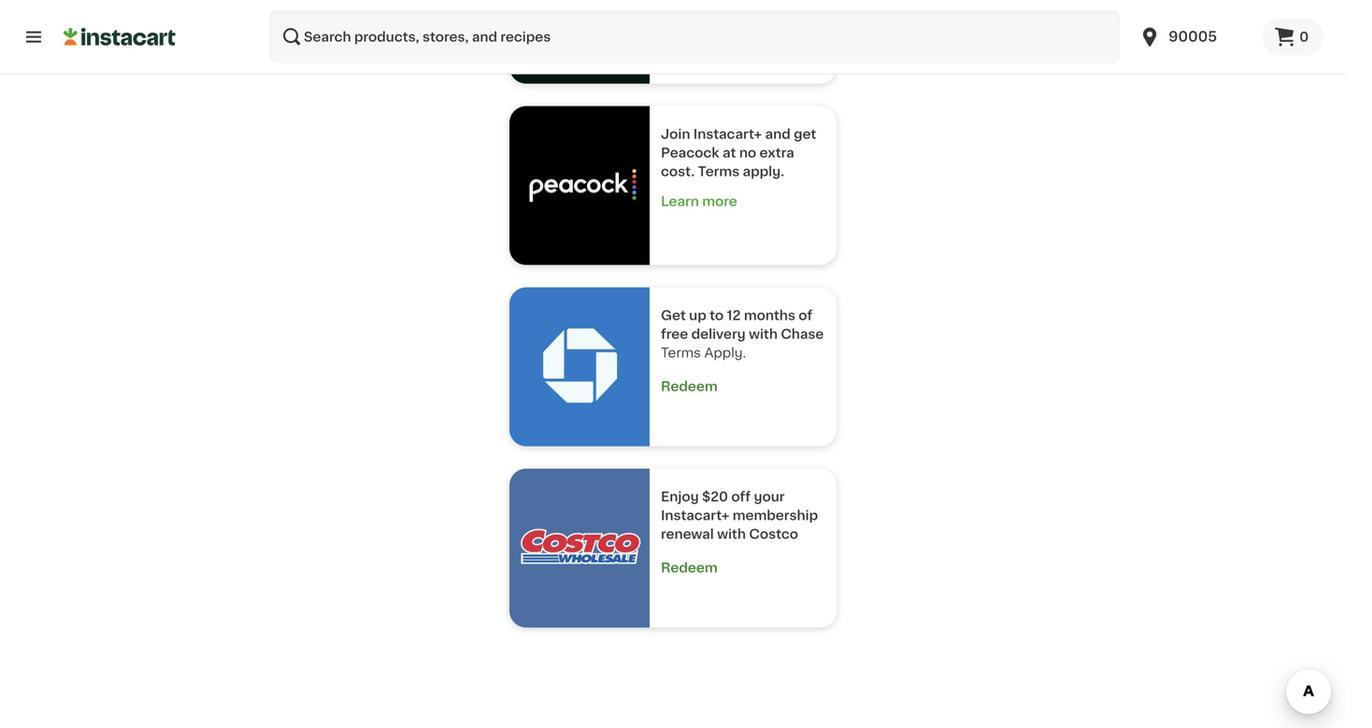 Task type: locate. For each thing, give the bounding box(es) containing it.
instacart+ inside 'join instacart+ and get peacock at no extra cost. terms apply.'
[[694, 128, 762, 141]]

0
[[1300, 31, 1309, 44]]

0 horizontal spatial with
[[717, 528, 746, 541]]

apply.
[[705, 347, 746, 360]]

0 vertical spatial instacart+
[[694, 128, 762, 141]]

1 vertical spatial terms
[[661, 347, 701, 360]]

redeem
[[661, 381, 718, 394], [661, 562, 718, 575]]

join instacart+ and get peacock at no extra cost. terms apply.
[[661, 128, 820, 179]]

peacock
[[661, 147, 720, 160]]

90005 button
[[1128, 11, 1263, 64], [1139, 11, 1251, 64]]

$20
[[702, 491, 728, 504]]

1 vertical spatial with
[[717, 528, 746, 541]]

of
[[799, 309, 813, 323]]

1 vertical spatial instacart+
[[661, 510, 730, 523]]

instacart+ up renewal at bottom
[[661, 510, 730, 523]]

1 horizontal spatial with
[[749, 328, 778, 341]]

get up to 12 months of free delivery with chase
[[661, 309, 824, 341]]

more
[[703, 195, 738, 208]]

costco
[[749, 528, 799, 541]]

instacart+ inside enjoy $20 off your instacart+ membership renewal with costco
[[661, 510, 730, 523]]

with inside get up to 12 months of free delivery with chase
[[749, 328, 778, 341]]

2 90005 button from the left
[[1139, 11, 1251, 64]]

4 redeem button from the top
[[661, 559, 718, 578]]

join
[[661, 128, 691, 141]]

0 vertical spatial redeem
[[661, 381, 718, 394]]

with
[[749, 328, 778, 341], [717, 528, 746, 541]]

redeem down renewal at bottom
[[661, 562, 718, 575]]

redeem down apply. on the right
[[661, 381, 718, 394]]

1 vertical spatial redeem
[[661, 562, 718, 575]]

2 redeem from the top
[[661, 562, 718, 575]]

terms down at
[[698, 165, 740, 179]]

terms inside terms apply.
[[661, 347, 701, 360]]

0 vertical spatial with
[[749, 328, 778, 341]]

off
[[732, 491, 751, 504]]

terms
[[698, 165, 740, 179], [661, 347, 701, 360]]

instacart+
[[694, 128, 762, 141], [661, 510, 730, 523]]

membership
[[733, 510, 818, 523]]

free
[[661, 328, 689, 341]]

with down off
[[717, 528, 746, 541]]

None search field
[[269, 11, 1120, 64]]

learn more button
[[661, 193, 826, 211]]

2 redeem button from the top
[[661, 378, 718, 396]]

redeem button
[[661, 366, 826, 396], [661, 378, 718, 396], [661, 548, 826, 578], [661, 559, 718, 578]]

terms down free
[[661, 347, 701, 360]]

with down months
[[749, 328, 778, 341]]

0 vertical spatial terms
[[698, 165, 740, 179]]

your
[[754, 491, 785, 504]]

1 redeem from the top
[[661, 381, 718, 394]]

get
[[794, 128, 817, 141]]

extra
[[760, 147, 795, 160]]

learn
[[661, 195, 699, 208]]

instacart+ up at
[[694, 128, 762, 141]]

up
[[689, 309, 707, 323]]

learn more
[[661, 195, 738, 208]]



Task type: describe. For each thing, give the bounding box(es) containing it.
months
[[744, 309, 796, 323]]

with inside enjoy $20 off your instacart+ membership renewal with costco
[[717, 528, 746, 541]]

at
[[723, 147, 736, 160]]

delivery
[[692, 328, 746, 341]]

instacart logo image
[[64, 26, 176, 49]]

and
[[766, 128, 791, 141]]

90005
[[1169, 30, 1218, 44]]

no
[[740, 147, 757, 160]]

enjoy
[[661, 491, 699, 504]]

0 button
[[1263, 19, 1324, 56]]

terms apply.
[[661, 328, 828, 360]]

terms inside 'join instacart+ and get peacock at no extra cost. terms apply.'
[[698, 165, 740, 179]]

renewal
[[661, 528, 714, 541]]

cost.
[[661, 165, 695, 179]]

enjoy $20 off your instacart+ membership renewal with costco
[[661, 491, 822, 541]]

Search field
[[269, 11, 1120, 64]]

12
[[727, 309, 741, 323]]

get
[[661, 309, 686, 323]]

3 redeem button from the top
[[661, 548, 826, 578]]

apply.
[[743, 165, 785, 179]]

chase
[[781, 328, 824, 341]]

1 90005 button from the left
[[1128, 11, 1263, 64]]

1 redeem button from the top
[[661, 366, 826, 396]]

to
[[710, 309, 724, 323]]



Task type: vqa. For each thing, say whether or not it's contained in the screenshot.
with
yes



